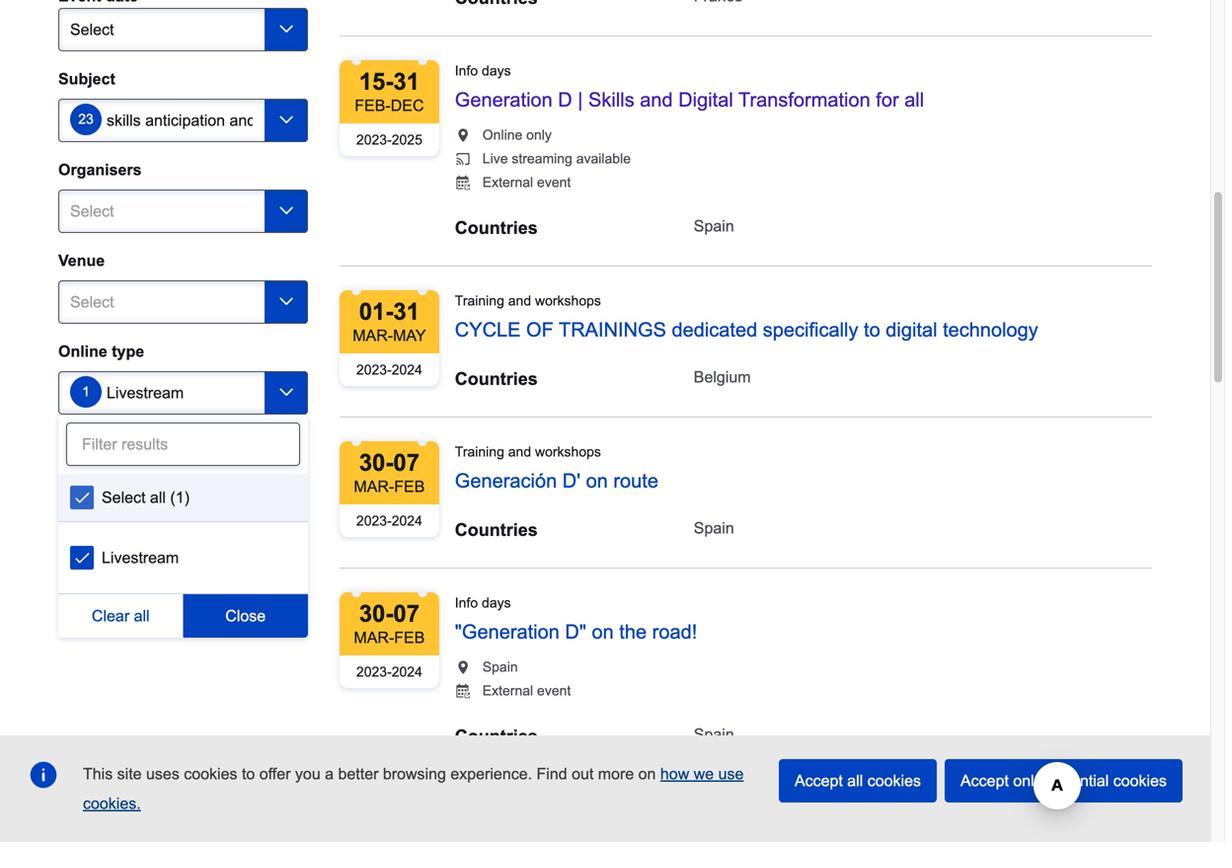 Task type: vqa. For each thing, say whether or not it's contained in the screenshot.
2023- for "Generation D" on the road!
yes



Task type: describe. For each thing, give the bounding box(es) containing it.
mar- for cycle
[[353, 327, 393, 345]]

clear for clear all
[[92, 607, 130, 625]]

online for online type
[[58, 343, 107, 360]]

livestream
[[102, 549, 179, 567]]

generation d | skills and digital transformation for all link
[[455, 89, 925, 110]]

info for 07
[[455, 595, 478, 611]]

0 vertical spatial and
[[640, 89, 673, 110]]

accept for accept all cookies
[[795, 772, 843, 790]]

for
[[876, 89, 899, 110]]

how
[[661, 765, 690, 783]]

better
[[338, 765, 379, 783]]

uses
[[146, 765, 180, 783]]

4 xs image from the top
[[455, 660, 471, 675]]

digital
[[679, 89, 734, 110]]

belgium
[[694, 368, 751, 386]]

1 horizontal spatial cookies
[[868, 772, 921, 790]]

clear for clear filters
[[160, 542, 198, 560]]

countries down generación
[[455, 520, 538, 540]]

workshops for 07
[[535, 444, 601, 460]]

2023-2024 for "generation d" on the road!
[[356, 665, 423, 680]]

3 xs image from the top
[[455, 175, 471, 190]]

may
[[393, 327, 426, 345]]

technology
[[943, 319, 1039, 341]]

accept only essential cookies link
[[945, 760, 1183, 803]]

generación d' on route link
[[455, 470, 659, 492]]

30- for generación d' on route
[[359, 450, 393, 476]]

2023- for generation d | skills and digital transformation for all
[[356, 132, 392, 148]]

accept only essential cookies
[[961, 772, 1167, 790]]

filters
[[202, 542, 240, 560]]

workshops for 31
[[535, 293, 601, 309]]

essential
[[1047, 772, 1109, 790]]

(1)
[[170, 489, 190, 507]]

15-
[[359, 69, 393, 95]]

out
[[572, 765, 594, 783]]

2 xs image from the top
[[455, 151, 471, 167]]

venue
[[58, 252, 105, 270]]

07 for generación d' on route
[[393, 450, 420, 476]]

dec
[[391, 97, 424, 114]]

accept all cookies link
[[779, 760, 937, 803]]

1 external from the top
[[483, 175, 533, 190]]

2023- for generación d' on route
[[356, 513, 392, 529]]

online for online only
[[483, 127, 523, 143]]

01-31 mar-may
[[353, 299, 426, 345]]

1
[[82, 384, 90, 400]]

generación d' on route
[[455, 470, 659, 492]]

feb-
[[355, 97, 391, 114]]

2023- for cycle of trainings dedicated specifically to digital technology
[[356, 362, 392, 378]]

select text field for organisers
[[58, 190, 308, 233]]

2023-2024 for cycle of trainings dedicated specifically to digital technology
[[356, 362, 423, 378]]

2023-2025
[[356, 132, 423, 148]]

this site uses cookies to offer you a better browsing experience. find out more on
[[83, 765, 661, 783]]

d
[[558, 89, 573, 110]]

specifically
[[763, 319, 859, 341]]

and for 07
[[508, 444, 531, 460]]

31 for 01-
[[393, 299, 420, 325]]

cookies.
[[83, 795, 141, 813]]

select text field for online type
[[58, 371, 308, 415]]

transformation
[[739, 89, 871, 110]]

road!
[[653, 621, 698, 643]]

feb for "generation d" on the road!
[[394, 629, 425, 647]]

streaming
[[512, 151, 573, 166]]

30-07 mar-feb for "generation
[[354, 601, 425, 647]]

live streaming available
[[483, 151, 631, 166]]

s image
[[72, 488, 92, 508]]

1 vertical spatial to
[[242, 765, 255, 783]]

d"
[[565, 621, 587, 643]]

days for 07
[[482, 595, 511, 611]]

close button
[[183, 594, 308, 638]]

trainings
[[559, 319, 667, 341]]

2025
[[392, 132, 423, 148]]

2 external from the top
[[483, 683, 533, 699]]

countries down 'cycle'
[[455, 369, 538, 389]]

search
[[74, 542, 124, 560]]

search button
[[58, 529, 140, 573]]

d'
[[563, 470, 581, 492]]

countries down live
[[455, 218, 538, 238]]

type
[[112, 343, 144, 360]]

use
[[719, 765, 744, 783]]

site
[[117, 765, 142, 783]]



Task type: locate. For each thing, give the bounding box(es) containing it.
training for 31
[[455, 293, 505, 309]]

external down live
[[483, 175, 533, 190]]

1 workshops from the top
[[535, 293, 601, 309]]

"generation d" on the road!
[[455, 621, 698, 643]]

2 30- from the top
[[359, 601, 393, 627]]

1 training from the top
[[455, 293, 505, 309]]

1 vertical spatial select text field
[[58, 371, 308, 415]]

2 2023- from the top
[[356, 362, 392, 378]]

Select text field
[[58, 99, 308, 142], [58, 371, 308, 415]]

only up streaming
[[527, 127, 552, 143]]

online only
[[483, 127, 552, 143]]

2023- for "generation d" on the road!
[[356, 665, 392, 680]]

0 vertical spatial 2023-2024
[[356, 362, 423, 378]]

2 vertical spatial on
[[639, 765, 656, 783]]

on left how
[[639, 765, 656, 783]]

2 horizontal spatial cookies
[[1114, 772, 1167, 790]]

how we use cookies. link
[[83, 765, 744, 813]]

|
[[578, 89, 583, 110]]

feb for generación d' on route
[[394, 478, 425, 496]]

on for the
[[592, 621, 614, 643]]

0 vertical spatial info days
[[455, 63, 511, 78]]

info days up "generation
[[455, 595, 511, 611]]

1 feb from the top
[[394, 478, 425, 496]]

1 vertical spatial info
[[455, 595, 478, 611]]

15-31 feb-dec
[[355, 69, 424, 114]]

and right skills
[[640, 89, 673, 110]]

mar-
[[353, 327, 393, 345], [354, 478, 394, 496], [354, 629, 394, 647]]

online up 1
[[58, 343, 107, 360]]

info days for 31
[[455, 63, 511, 78]]

external event
[[483, 175, 571, 190], [483, 683, 571, 699]]

0 horizontal spatial clear
[[92, 607, 130, 625]]

30-07 mar-feb
[[354, 450, 425, 496], [354, 601, 425, 647]]

0 horizontal spatial only
[[527, 127, 552, 143]]

3 2023-2024 from the top
[[356, 665, 423, 680]]

0 vertical spatial mar-
[[353, 327, 393, 345]]

available
[[577, 151, 631, 166]]

1 vertical spatial 31
[[393, 299, 420, 325]]

a
[[325, 765, 334, 783]]

feb left "generation
[[394, 629, 425, 647]]

31 inside 01-31 mar-may
[[393, 299, 420, 325]]

2 info from the top
[[455, 595, 478, 611]]

close
[[225, 607, 266, 625]]

"generation d" on the road! link
[[455, 621, 698, 643]]

1 vertical spatial 30-
[[359, 601, 393, 627]]

1 vertical spatial training and workshops
[[455, 444, 601, 460]]

generation
[[455, 89, 553, 110]]

2024 for cycle
[[392, 362, 423, 378]]

2024 for generación
[[392, 513, 423, 529]]

1 select text field from the top
[[58, 190, 308, 233]]

2 select text field from the top
[[58, 280, 308, 324]]

23
[[78, 112, 94, 127]]

countries down 1
[[58, 433, 132, 451]]

2 vertical spatial 2023-2024
[[356, 665, 423, 680]]

on for route
[[586, 470, 608, 492]]

accept right use
[[795, 772, 843, 790]]

Filter results search field
[[66, 423, 300, 466]]

2 vertical spatial mar-
[[354, 629, 394, 647]]

clear left filters
[[160, 542, 198, 560]]

mar- for generación
[[354, 478, 394, 496]]

event for first xs image from the bottom of the page
[[537, 683, 571, 699]]

accept
[[795, 772, 843, 790], [961, 772, 1009, 790]]

3 2024 from the top
[[392, 665, 423, 680]]

1 2023-2024 from the top
[[356, 362, 423, 378]]

workshops up of
[[535, 293, 601, 309]]

cookies for this
[[184, 765, 238, 783]]

2 vertical spatial 2024
[[392, 665, 423, 680]]

1 30-07 mar-feb from the top
[[354, 450, 425, 496]]

all for accept all cookies
[[848, 772, 864, 790]]

2 workshops from the top
[[535, 444, 601, 460]]

generation d | skills and digital transformation for all
[[455, 89, 925, 110]]

0 vertical spatial 30-07 mar-feb
[[354, 450, 425, 496]]

2 info days from the top
[[455, 595, 511, 611]]

1 07 from the top
[[393, 450, 420, 476]]

0 vertical spatial info
[[455, 63, 478, 78]]

clear down s image
[[92, 607, 130, 625]]

mar- inside 01-31 mar-may
[[353, 327, 393, 345]]

1 event from the top
[[537, 175, 571, 190]]

1 vertical spatial workshops
[[535, 444, 601, 460]]

1 vertical spatial info days
[[455, 595, 511, 611]]

0 vertical spatial days
[[482, 63, 511, 78]]

all inside button
[[134, 607, 150, 625]]

1 vertical spatial 07
[[393, 601, 420, 627]]

0 vertical spatial 2024
[[392, 362, 423, 378]]

5 xs image from the top
[[455, 683, 471, 699]]

0 horizontal spatial to
[[242, 765, 255, 783]]

clear all button
[[58, 594, 183, 638]]

training and workshops for 30-07
[[455, 444, 601, 460]]

1 info days from the top
[[455, 63, 511, 78]]

and up of
[[508, 293, 531, 309]]

cycle of trainings dedicated specifically to digital technology link
[[455, 319, 1039, 341]]

info days
[[455, 63, 511, 78], [455, 595, 511, 611]]

1 vertical spatial feb
[[394, 629, 425, 647]]

clear inside button
[[92, 607, 130, 625]]

0 vertical spatial select text field
[[58, 190, 308, 233]]

2023-2024
[[356, 362, 423, 378], [356, 513, 423, 529], [356, 665, 423, 680]]

1 vertical spatial 2023-2024
[[356, 513, 423, 529]]

of
[[526, 319, 554, 341]]

0 vertical spatial 30-
[[359, 450, 393, 476]]

0 vertical spatial 31
[[393, 69, 420, 95]]

live
[[483, 151, 508, 166]]

07 for "generation d" on the road!
[[393, 601, 420, 627]]

experience.
[[451, 765, 532, 783]]

xs image
[[455, 127, 471, 143], [455, 151, 471, 167], [455, 175, 471, 190], [455, 660, 471, 675], [455, 683, 471, 699]]

1 horizontal spatial online
[[483, 127, 523, 143]]

30- for "generation d" on the road!
[[359, 601, 393, 627]]

07
[[393, 450, 420, 476], [393, 601, 420, 627]]

online type
[[58, 343, 144, 360]]

generación
[[455, 470, 557, 492]]

on
[[586, 470, 608, 492], [592, 621, 614, 643], [639, 765, 656, 783]]

event
[[537, 175, 571, 190], [537, 683, 571, 699]]

select text field up type
[[58, 280, 308, 324]]

external event down "generation
[[483, 683, 571, 699]]

all
[[905, 89, 925, 110], [150, 489, 166, 507], [134, 607, 150, 625], [848, 772, 864, 790]]

Select text field
[[58, 190, 308, 233], [58, 280, 308, 324]]

2 2024 from the top
[[392, 513, 423, 529]]

digital
[[886, 319, 938, 341]]

spain
[[694, 217, 735, 235], [694, 519, 735, 537], [483, 660, 518, 675], [694, 726, 735, 744]]

we
[[694, 765, 714, 783]]

2 select text field from the top
[[58, 371, 308, 415]]

select
[[102, 489, 146, 507]]

0 vertical spatial select text field
[[58, 99, 308, 142]]

0 vertical spatial external event
[[483, 175, 571, 190]]

4 2023- from the top
[[356, 665, 392, 680]]

external down "generation
[[483, 683, 533, 699]]

to left offer
[[242, 765, 255, 783]]

select all (1)
[[102, 489, 190, 507]]

1 vertical spatial days
[[482, 595, 511, 611]]

accept all cookies
[[795, 772, 921, 790]]

only left essential
[[1014, 772, 1043, 790]]

clear all
[[92, 607, 150, 625]]

31 up dec on the top left of the page
[[393, 69, 420, 95]]

and for 31
[[508, 293, 531, 309]]

event down d" on the bottom
[[537, 683, 571, 699]]

2 2023-2024 from the top
[[356, 513, 423, 529]]

0 vertical spatial only
[[527, 127, 552, 143]]

1 vertical spatial on
[[592, 621, 614, 643]]

2 31 from the top
[[393, 299, 420, 325]]

on right d'
[[586, 470, 608, 492]]

feb
[[394, 478, 425, 496], [394, 629, 425, 647]]

0 vertical spatial external
[[483, 175, 533, 190]]

only for accept
[[1014, 772, 1043, 790]]

cookies
[[184, 765, 238, 783], [868, 772, 921, 790], [1114, 772, 1167, 790]]

select text field for venue
[[58, 280, 308, 324]]

select text field up 'filter results' search field
[[58, 371, 308, 415]]

cycle of trainings dedicated specifically to digital technology
[[455, 319, 1039, 341]]

accept inside accept only essential cookies link
[[961, 772, 1009, 790]]

31
[[393, 69, 420, 95], [393, 299, 420, 325]]

2 training from the top
[[455, 444, 505, 460]]

1 horizontal spatial accept
[[961, 772, 1009, 790]]

clear filters button
[[144, 529, 256, 573]]

accept for accept only essential cookies
[[961, 772, 1009, 790]]

training for 07
[[455, 444, 505, 460]]

1 days from the top
[[482, 63, 511, 78]]

training and workshops up of
[[455, 293, 601, 309]]

you
[[295, 765, 321, 783]]

0 vertical spatial workshops
[[535, 293, 601, 309]]

info
[[455, 63, 478, 78], [455, 595, 478, 611]]

how we use cookies.
[[83, 765, 744, 813]]

0 horizontal spatial online
[[58, 343, 107, 360]]

2023-2024 for generación d' on route
[[356, 513, 423, 529]]

countries
[[455, 218, 538, 238], [455, 369, 538, 389], [58, 433, 132, 451], [455, 520, 538, 540], [455, 726, 538, 747]]

days for 31
[[482, 63, 511, 78]]

1 horizontal spatial only
[[1014, 772, 1043, 790]]

offer
[[260, 765, 291, 783]]

2 days from the top
[[482, 595, 511, 611]]

find
[[537, 765, 568, 783]]

days up generation
[[482, 63, 511, 78]]

2024
[[392, 362, 423, 378], [392, 513, 423, 529], [392, 665, 423, 680]]

the
[[620, 621, 647, 643]]

route
[[614, 470, 659, 492]]

feb left generación
[[394, 478, 425, 496]]

0 vertical spatial event
[[537, 175, 571, 190]]

countries up the experience.
[[455, 726, 538, 747]]

to left digital
[[864, 319, 881, 341]]

0 horizontal spatial accept
[[795, 772, 843, 790]]

info days up generation
[[455, 63, 511, 78]]

dedicated
[[672, 319, 758, 341]]

subject
[[58, 70, 115, 88]]

training and workshops for 01-31
[[455, 293, 601, 309]]

info up generation
[[455, 63, 478, 78]]

workshops up d'
[[535, 444, 601, 460]]

external event for first xs image from the bottom of the page
[[483, 683, 571, 699]]

1 horizontal spatial to
[[864, 319, 881, 341]]

and up generación
[[508, 444, 531, 460]]

1 training and workshops from the top
[[455, 293, 601, 309]]

0 vertical spatial to
[[864, 319, 881, 341]]

info days for 07
[[455, 595, 511, 611]]

all for clear all
[[134, 607, 150, 625]]

training and workshops
[[455, 293, 601, 309], [455, 444, 601, 460]]

0 vertical spatial clear
[[160, 542, 198, 560]]

select text field up the organisers
[[58, 99, 308, 142]]

clear filters
[[160, 542, 240, 560]]

browsing
[[383, 765, 446, 783]]

training up generación
[[455, 444, 505, 460]]

2 accept from the left
[[961, 772, 1009, 790]]

only for online
[[527, 127, 552, 143]]

0 vertical spatial feb
[[394, 478, 425, 496]]

clear inside button
[[160, 542, 198, 560]]

days
[[482, 63, 511, 78], [482, 595, 511, 611]]

1 2024 from the top
[[392, 362, 423, 378]]

1 vertical spatial 2024
[[392, 513, 423, 529]]

2 external event from the top
[[483, 683, 571, 699]]

1 vertical spatial online
[[58, 343, 107, 360]]

1 vertical spatial training
[[455, 444, 505, 460]]

31 up "may"
[[393, 299, 420, 325]]

training up 'cycle'
[[455, 293, 505, 309]]

event for third xs image
[[537, 175, 571, 190]]

1 vertical spatial clear
[[92, 607, 130, 625]]

event down "live streaming available"
[[537, 175, 571, 190]]

1 vertical spatial external event
[[483, 683, 571, 699]]

info up "generation
[[455, 595, 478, 611]]

31 for 15-
[[393, 69, 420, 95]]

01-
[[359, 299, 393, 325]]

1 vertical spatial and
[[508, 293, 531, 309]]

"generation
[[455, 621, 560, 643]]

30-
[[359, 450, 393, 476], [359, 601, 393, 627]]

1 external event from the top
[[483, 175, 571, 190]]

1 select text field from the top
[[58, 99, 308, 142]]

0 vertical spatial on
[[586, 470, 608, 492]]

1 info from the top
[[455, 63, 478, 78]]

external
[[483, 175, 533, 190], [483, 683, 533, 699]]

workshops
[[535, 293, 601, 309], [535, 444, 601, 460]]

this
[[83, 765, 113, 783]]

2 training and workshops from the top
[[455, 444, 601, 460]]

select text field for subject
[[58, 99, 308, 142]]

1 vertical spatial external
[[483, 683, 533, 699]]

2 07 from the top
[[393, 601, 420, 627]]

all for select all (1)
[[150, 489, 166, 507]]

0 vertical spatial training and workshops
[[455, 293, 601, 309]]

select text field down the organisers
[[58, 190, 308, 233]]

organisers
[[58, 161, 142, 179]]

training and workshops up generación
[[455, 444, 601, 460]]

1 30- from the top
[[359, 450, 393, 476]]

1 vertical spatial only
[[1014, 772, 1043, 790]]

1 vertical spatial mar-
[[354, 478, 394, 496]]

2 feb from the top
[[394, 629, 425, 647]]

1 accept from the left
[[795, 772, 843, 790]]

30-07 mar-feb for generación
[[354, 450, 425, 496]]

mar- for "generation
[[354, 629, 394, 647]]

3 2023- from the top
[[356, 513, 392, 529]]

2 event from the top
[[537, 683, 571, 699]]

0 vertical spatial 07
[[393, 450, 420, 476]]

external event for third xs image
[[483, 175, 571, 190]]

info for 31
[[455, 63, 478, 78]]

1 vertical spatial select text field
[[58, 280, 308, 324]]

1 vertical spatial event
[[537, 683, 571, 699]]

online up live
[[483, 127, 523, 143]]

accept inside accept all cookies link
[[795, 772, 843, 790]]

1 2023- from the top
[[356, 132, 392, 148]]

0 vertical spatial online
[[483, 127, 523, 143]]

skills
[[589, 89, 635, 110]]

cookies for accept
[[1114, 772, 1167, 790]]

1 vertical spatial 30-07 mar-feb
[[354, 601, 425, 647]]

0 vertical spatial training
[[455, 293, 505, 309]]

1 horizontal spatial clear
[[160, 542, 198, 560]]

2024 for "generation
[[392, 665, 423, 680]]

1 31 from the top
[[393, 69, 420, 95]]

s image
[[72, 548, 92, 568]]

cycle
[[455, 319, 521, 341]]

external event down streaming
[[483, 175, 571, 190]]

2 vertical spatial and
[[508, 444, 531, 460]]

2023-
[[356, 132, 392, 148], [356, 362, 392, 378], [356, 513, 392, 529], [356, 665, 392, 680]]

clear
[[160, 542, 198, 560], [92, 607, 130, 625]]

0 horizontal spatial cookies
[[184, 765, 238, 783]]

accept left essential
[[961, 772, 1009, 790]]

1 xs image from the top
[[455, 127, 471, 143]]

more
[[598, 765, 634, 783]]

days up "generation
[[482, 595, 511, 611]]

on right d" on the bottom
[[592, 621, 614, 643]]

2 30-07 mar-feb from the top
[[354, 601, 425, 647]]

31 inside 15-31 feb-dec
[[393, 69, 420, 95]]



